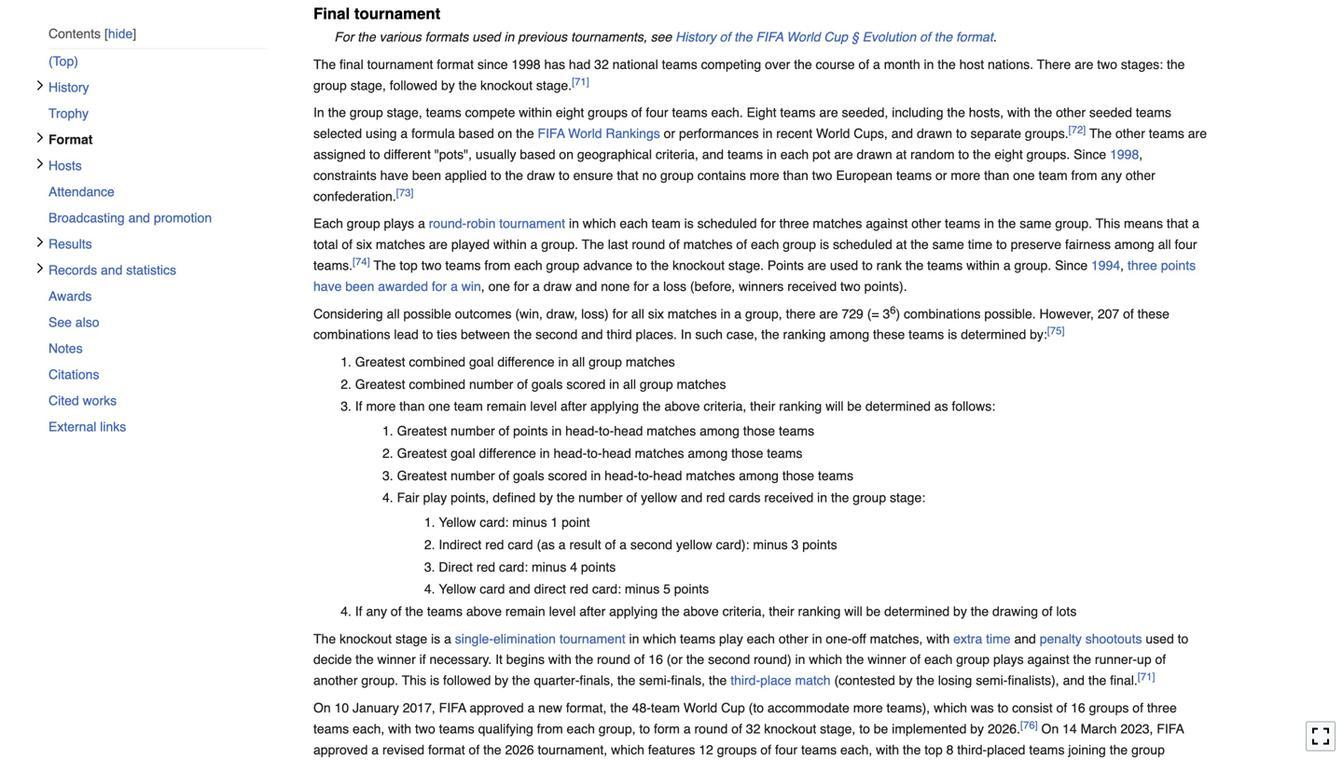 Task type: locate. For each thing, give the bounding box(es) containing it.
on
[[314, 701, 331, 716], [1042, 722, 1059, 737]]

tournament,
[[538, 743, 608, 757]]

yellow
[[641, 490, 677, 505], [676, 537, 713, 552]]

1 vertical spatial card:
[[499, 560, 528, 575]]

draw left ensure on the left top
[[527, 168, 555, 183]]

0 horizontal spatial each,
[[353, 722, 385, 737]]

1
[[551, 515, 558, 530]]

final
[[340, 57, 364, 72]]

on up ensure on the left top
[[559, 147, 574, 162]]

0 vertical spatial in
[[314, 105, 324, 120]]

1 horizontal spatial winner
[[868, 652, 907, 667]]

have inside the , constraints have been applied to the draw to ensure that no group contains more than two european teams or more than one team from any other confederation.
[[380, 168, 409, 183]]

team up form
[[651, 701, 680, 716]]

1 semi- from the left
[[639, 673, 671, 688]]

been up [73] at the left
[[412, 168, 441, 183]]

0 vertical spatial group,
[[746, 306, 783, 321]]

2 horizontal spatial four
[[1175, 237, 1198, 252]]

second up 5
[[631, 537, 673, 552]]

two down pot
[[812, 168, 833, 183]]

2 horizontal spatial one
[[1014, 168, 1035, 183]]

0 horizontal spatial combinations
[[314, 327, 390, 342]]

places.
[[636, 327, 677, 342]]

card:
[[480, 515, 509, 530], [499, 560, 528, 575], [592, 582, 621, 597]]

on left 14
[[1042, 722, 1059, 737]]

remain down greatest combined goal difference in all group matches greatest combined number of goals scored in all group matches
[[487, 399, 527, 414]]

be left as
[[848, 399, 862, 414]]

in inside the other teams are assigned to different "pots", usually based on geographical criteria, and teams in each pot are drawn at random to the eight groups. since
[[767, 147, 777, 162]]

or
[[664, 126, 676, 141], [936, 168, 948, 183]]

1 horizontal spatial or
[[936, 168, 948, 183]]

1 vertical spatial group,
[[599, 722, 636, 737]]

2 horizontal spatial from
[[1072, 168, 1098, 183]]

1 horizontal spatial that
[[1167, 216, 1189, 231]]

and inside third-place match (contested by the losing semi-finalists), and the final. [71]
[[1063, 673, 1085, 688]]

loss
[[664, 279, 687, 294]]

1 horizontal spatial any
[[1101, 168, 1122, 183]]

x small image for results
[[35, 236, 46, 248]]

1 vertical spatial within
[[494, 237, 527, 252]]

third
[[607, 327, 632, 342]]

1 horizontal spatial been
[[412, 168, 441, 183]]

1 vertical spatial groups.
[[1027, 147, 1071, 162]]

however,
[[1040, 306, 1094, 321]]

goal
[[469, 355, 494, 370], [451, 446, 476, 461]]

1994
[[1092, 258, 1121, 273]]

external links link
[[49, 414, 267, 440]]

0 vertical spatial round
[[632, 237, 665, 252]]

0 vertical spatial difference
[[498, 355, 555, 370]]

applying up "greatest number of points in head-to-head matches among those teams greatest goal difference in head-to-head matches among those teams greatest number of goals scored in head-to-head matches among those teams"
[[591, 399, 639, 414]]

other up 1998 link at the top right
[[1116, 126, 1146, 141]]

with inside used to decide the winner if necessary. it begins with the round of 16 (or the second round) in which the winner of each group plays against the runner-up of another group. this is followed by the quarter-finals, the semi-finals, the
[[549, 652, 572, 667]]

x small image for records and statistics
[[35, 262, 46, 274]]

time left 'preserve'
[[968, 237, 993, 252]]

used to decide the winner if necessary. it begins with the round of 16 (or the second round) in which the winner of each group plays against the runner-up of another group. this is followed by the quarter-finals, the semi-finals, the
[[314, 632, 1189, 688]]

each up points
[[751, 237, 779, 252]]

this inside used to decide the winner if necessary. it begins with the round of 16 (or the second round) in which the winner of each group plays against the runner-up of another group. this is followed by the quarter-finals, the semi-finals, the
[[402, 673, 427, 688]]

second inside ) combinations possible. however, 207 of these combinations lead to ties between the second and third places. in such case, the ranking among these teams is determined by:
[[536, 327, 578, 342]]

a inside three points have been awarded for a win
[[451, 279, 458, 294]]

2 vertical spatial groups
[[717, 743, 757, 757]]

x small image for format
[[35, 132, 46, 143]]

eight inside in the group stage, teams compete within eight groups of four teams each. eight teams are seeded, including the hosts, with the other seeded teams selected using a formula based on the
[[556, 105, 584, 120]]

with inside in the group stage, teams compete within eight groups of four teams each. eight teams are seeded, including the hosts, with the other seeded teams selected using a formula based on the
[[1008, 105, 1031, 120]]

followed down various
[[390, 78, 438, 93]]

team inside in which each team is scheduled for three matches against other teams in the same group. this means that a total of six matches are played within a group. the last round of matches of each group is scheduled at the same time to preserve fairness among all four teams.
[[652, 216, 681, 231]]

begins
[[506, 652, 545, 667]]

0 horizontal spatial followed
[[390, 78, 438, 93]]

cited works link
[[49, 387, 267, 414]]

from
[[1072, 168, 1098, 183], [485, 258, 511, 273], [537, 722, 563, 737]]

1 at from the top
[[896, 147, 907, 162]]

card: right the direct
[[499, 560, 528, 575]]

14
[[1063, 722, 1077, 737]]

2 x small image from the top
[[35, 262, 46, 274]]

in inside the final tournament format since 1998 has had 32 national teams competing over the course of a month in the host nations. there are two stages: the group stage, followed by the knockout stage.
[[924, 57, 934, 72]]

finals, down (or
[[671, 673, 705, 688]]

groups. inside fifa world rankings or performances in recent world cups, and drawn to separate groups. [72]
[[1025, 126, 1069, 141]]

each down format,
[[567, 722, 595, 737]]

0 vertical spatial draw
[[527, 168, 555, 183]]

and down performances
[[702, 147, 724, 162]]

draw
[[527, 168, 555, 183], [544, 279, 572, 294]]

0 horizontal spatial card
[[480, 582, 505, 597]]

x small image left results
[[35, 236, 46, 248]]

0 vertical spatial card
[[508, 537, 533, 552]]

each inside on 10 january 2017, fifa approved a new format, the 48-team world cup (to accommodate more teams), which was to consist of 16 groups of three teams each, with two teams qualifying from each group, to form a round of 32 knockout stage, to be implemented by 2026.
[[567, 722, 595, 737]]

teams inside the , constraints have been applied to the draw to ensure that no group contains more than two european teams or more than one team from any other confederation.
[[897, 168, 932, 183]]

since
[[478, 57, 508, 72]]

0 vertical spatial goal
[[469, 355, 494, 370]]

group inside the , constraints have been applied to the draw to ensure that no group contains more than two european teams or more than one team from any other confederation.
[[661, 168, 694, 183]]

based right usually
[[520, 147, 556, 162]]

1 horizontal spatial on
[[559, 147, 574, 162]]

2 vertical spatial head-
[[605, 468, 638, 483]]

2017,
[[403, 701, 436, 716]]

1 horizontal spatial cup
[[824, 29, 848, 44]]

the inside the final tournament format since 1998 has had 32 national teams competing over the course of a month in the host nations. there are two stages: the group stage, followed by the knockout stage.
[[314, 57, 336, 72]]

teams.
[[314, 258, 353, 273]]

stage.
[[536, 78, 572, 93], [729, 258, 764, 273]]

have
[[380, 168, 409, 183], [314, 279, 342, 294]]

0 vertical spatial 3
[[883, 306, 890, 321]]

difference inside "greatest number of points in head-to-head matches among those teams greatest goal difference in head-to-head matches among those teams greatest number of goals scored in head-to-head matches among those teams"
[[479, 446, 536, 461]]

1 vertical spatial goal
[[451, 446, 476, 461]]

on up usually
[[498, 126, 513, 141]]

x small image
[[35, 80, 46, 91], [35, 262, 46, 274]]

and down loss)
[[581, 327, 603, 342]]

within inside [74] the top two teams from each group advance to the knockout stage. points are used to rank the teams within a group. since 1994 ,
[[967, 258, 1000, 273]]

3 inside the yellow card: minus 1 point indirect red card (as a result of a second yellow card): minus 3 points direct red card: minus 4 points yellow card and direct red card: minus 5 points
[[792, 537, 799, 552]]

penalty shootouts link
[[1040, 632, 1143, 646]]

matches up awarded on the left of the page
[[376, 237, 425, 252]]

determined down possible.
[[961, 327, 1027, 342]]

within right compete
[[519, 105, 552, 120]]

scheduled up the rank
[[833, 237, 893, 252]]

each, inside on 14 march 2023, fifa approved a revised format of the 2026 tournament, which features 12 groups of four teams each, with the top 8 third-placed teams joining the grou
[[841, 743, 873, 757]]

difference
[[498, 355, 555, 370], [479, 446, 536, 461]]

16 left (or
[[649, 652, 663, 667]]

a left month
[[873, 57, 881, 72]]

approved for revised
[[314, 743, 368, 757]]

x small image for history
[[35, 80, 46, 91]]

same up 'preserve'
[[1020, 216, 1052, 231]]

lead
[[394, 327, 419, 342]]

1 horizontal spatial stage.
[[729, 258, 764, 273]]

0 horizontal spatial second
[[536, 327, 578, 342]]

0 vertical spatial groups
[[588, 105, 628, 120]]

2 vertical spatial be
[[874, 722, 889, 737]]

the for stage
[[314, 632, 336, 646]]

1 vertical spatial second
[[631, 537, 673, 552]]

the right [74] link at top left
[[374, 258, 396, 273]]

group. inside used to decide the winner if necessary. it begins with the round of 16 (or the second round) in which the winner of each group plays against the runner-up of another group. this is followed by the quarter-finals, the semi-finals, the
[[361, 673, 399, 688]]

2 horizontal spatial second
[[708, 652, 750, 667]]

teams inside in which each team is scheduled for three matches against other teams in the same group. this means that a total of six matches are played within a group. the last round of matches of each group is scheduled at the same time to preserve fairness among all four teams.
[[945, 216, 981, 231]]

been inside the , constraints have been applied to the draw to ensure that no group contains more than two european teams or more than one team from any other confederation.
[[412, 168, 441, 183]]

1 vertical spatial if
[[355, 604, 363, 619]]

0 vertical spatial scheduled
[[698, 216, 757, 231]]

knockout inside [74] the top two teams from each group advance to the knockout stage. points are used to rank the teams within a group. since 1994 ,
[[673, 258, 725, 273]]

one down separate
[[1014, 168, 1035, 183]]

0 vertical spatial format
[[956, 29, 993, 44]]

based down compete
[[459, 126, 494, 141]]

broadcasting and promotion link
[[49, 205, 267, 231]]

all down "means"
[[1159, 237, 1172, 252]]

used inside final tournament for the various formats used in previous tournaments, see history of the fifa world cup § evolution of the format .
[[472, 29, 501, 44]]

the down seeded
[[1090, 126, 1112, 141]]

goal inside greatest combined goal difference in all group matches greatest combined number of goals scored in all group matches
[[469, 355, 494, 370]]

usually
[[476, 147, 516, 162]]

the inside [74] the top two teams from each group advance to the knockout stage. points are used to rank the teams within a group. since 1994 ,
[[374, 258, 396, 273]]

plays up finalists),
[[994, 652, 1024, 667]]

0 vertical spatial used
[[472, 29, 501, 44]]

to- up "fair play points, defined by the number of yellow and red cards received in the group stage:"
[[638, 468, 653, 483]]

which down losing
[[934, 701, 968, 716]]

all up "third"
[[632, 306, 645, 321]]

for inside in which each team is scheduled for three matches against other teams in the same group. this means that a total of six matches are played within a group. the last round of matches of each group is scheduled at the same time to preserve fairness among all four teams.
[[761, 216, 776, 231]]

to left the rank
[[862, 258, 873, 273]]

to-
[[599, 424, 614, 439], [587, 446, 602, 461], [638, 468, 653, 483]]

history inside history link
[[49, 80, 89, 94]]

, for , one for a draw and none for a loss (before, winners received two points).
[[481, 279, 485, 294]]

2 x small image from the top
[[35, 158, 46, 169]]

1 vertical spatial stage.
[[729, 258, 764, 273]]

fifa inside final tournament for the various formats used in previous tournaments, see history of the fifa world cup § evolution of the format .
[[756, 29, 784, 44]]

in inside ) combinations possible. however, 207 of these combinations lead to ties between the second and third places. in such case, the ranking among these teams is determined by:
[[681, 327, 692, 342]]

six inside the considering all possible outcomes (win, draw, loss) for all six matches in a group, there are 729 (= 3 6
[[648, 306, 664, 321]]

0 vertical spatial to-
[[599, 424, 614, 439]]

above up single-
[[466, 604, 502, 619]]

1 vertical spatial [71]
[[1138, 671, 1156, 683]]

0 vertical spatial 1998
[[512, 57, 541, 72]]

x small image
[[35, 132, 46, 143], [35, 158, 46, 169], [35, 236, 46, 248]]

second
[[536, 327, 578, 342], [631, 537, 673, 552], [708, 652, 750, 667]]

drawn inside the other teams are assigned to different "pots", usually based on geographical criteria, and teams in each pot are drawn at random to the eight groups. since
[[857, 147, 893, 162]]

1 combined from the top
[[409, 355, 466, 370]]

minus
[[513, 515, 547, 530], [753, 537, 788, 552], [532, 560, 567, 575], [625, 582, 660, 597]]

0 horizontal spatial drawn
[[857, 147, 893, 162]]

used up since
[[472, 29, 501, 44]]

group left advance
[[546, 258, 580, 273]]

points down "means"
[[1161, 258, 1196, 273]]

0 horizontal spatial groups
[[588, 105, 628, 120]]

points).
[[865, 279, 908, 294]]

, one for a draw and none for a loss (before, winners received two points).
[[481, 279, 908, 294]]

1 vertical spatial goals
[[513, 468, 545, 483]]

over
[[765, 57, 791, 72]]

one down ties
[[429, 399, 450, 414]]

the up "decide"
[[314, 632, 336, 646]]

as
[[935, 399, 949, 414]]

1 vertical spatial groups
[[1089, 701, 1129, 716]]

in left the such
[[681, 327, 692, 342]]

32
[[595, 57, 609, 72], [746, 722, 761, 737]]

difference down (win,
[[498, 355, 555, 370]]

0 horizontal spatial from
[[485, 258, 511, 273]]

1 vertical spatial yellow
[[676, 537, 713, 552]]

their up round)
[[769, 604, 795, 619]]

among inside in which each team is scheduled for three matches against other teams in the same group. this means that a total of six matches are played within a group. the last round of matches of each group is scheduled at the same time to preserve fairness among all four teams.
[[1115, 237, 1155, 252]]

goal inside "greatest number of points in head-to-head matches among those teams greatest goal difference in head-to-head matches among those teams greatest number of goals scored in head-to-head matches among those teams"
[[451, 446, 476, 461]]

0 vertical spatial [71] link
[[572, 76, 589, 87]]

three up points
[[780, 216, 810, 231]]

determined up matches,
[[885, 604, 950, 619]]

1 vertical spatial received
[[765, 490, 814, 505]]

in inside fifa world rankings or performances in recent world cups, and drawn to separate groups. [72]
[[763, 126, 773, 141]]

a inside in the group stage, teams compete within eight groups of four teams each. eight teams are seeded, including the hosts, with the other seeded teams selected using a formula based on the
[[401, 126, 408, 141]]

2 combined from the top
[[409, 377, 466, 392]]

external
[[49, 419, 96, 434]]

indirect
[[439, 537, 482, 552]]

1 x small image from the top
[[35, 80, 46, 91]]

1 x small image from the top
[[35, 132, 46, 143]]

2 horizontal spatial used
[[1146, 632, 1175, 646]]

0 vertical spatial top
[[400, 258, 418, 273]]

four inside on 14 march 2023, fifa approved a revised format of the 2026 tournament, which features 12 groups of four teams each, with the top 8 third-placed teams joining the grou
[[775, 743, 798, 757]]

three inside three points have been awarded for a win
[[1128, 258, 1158, 273]]

used inside [74] the top two teams from each group advance to the knockout stage. points are used to rank the teams within a group. since 1994 ,
[[830, 258, 859, 273]]

2 vertical spatial format
[[428, 743, 465, 757]]

points down greatest combined goal difference in all group matches greatest combined number of goals scored in all group matches
[[513, 424, 548, 439]]

four inside in which each team is scheduled for three matches against other teams in the same group. this means that a total of six matches are played within a group. the last round of matches of each group is scheduled at the same time to preserve fairness among all four teams.
[[1175, 237, 1198, 252]]

2 vertical spatial those
[[783, 468, 815, 483]]

ranking
[[783, 327, 826, 342], [779, 399, 822, 414], [798, 604, 841, 619]]

1 horizontal spatial eight
[[995, 147, 1023, 162]]

than down separate
[[985, 168, 1010, 183]]

team down between
[[454, 399, 483, 414]]

draw up draw,
[[544, 279, 572, 294]]

a inside the considering all possible outcomes (win, draw, loss) for all six matches in a group, there are 729 (= 3 6
[[735, 306, 742, 321]]

trophy
[[49, 106, 89, 121]]

a left round-
[[418, 216, 425, 231]]

winner
[[377, 652, 416, 667], [868, 652, 907, 667]]

2 semi- from the left
[[976, 673, 1008, 688]]

by inside used to decide the winner if necessary. it begins with the round of 16 (or the second round) in which the winner of each group plays against the runner-up of another group. this is followed by the quarter-finals, the semi-finals, the
[[495, 673, 509, 688]]

group. inside [74] the top two teams from each group advance to the knockout stage. points are used to rank the teams within a group. since 1994 ,
[[1015, 258, 1052, 273]]

contents hide
[[49, 26, 133, 41]]

1 vertical spatial used
[[830, 258, 859, 273]]

1 horizontal spatial six
[[648, 306, 664, 321]]

between
[[461, 327, 510, 342]]

than
[[783, 168, 809, 183], [985, 168, 1010, 183], [400, 399, 425, 414]]

card up single-
[[480, 582, 505, 597]]

world inside final tournament for the various formats used in previous tournaments, see history of the fifa world cup § evolution of the format .
[[787, 29, 821, 44]]

(win,
[[515, 306, 543, 321]]

and up results link
[[128, 210, 150, 225]]

each inside the other teams are assigned to different "pots", usually based on geographical criteria, and teams in each pot are drawn at random to the eight groups. since
[[781, 147, 809, 162]]

team inside the , constraints have been applied to the draw to ensure that no group contains more than two european teams or more than one team from any other confederation.
[[1039, 168, 1068, 183]]

, inside the , constraints have been applied to the draw to ensure that no group contains more than two european teams or more than one team from any other confederation.
[[1140, 147, 1143, 162]]

applying down the yellow card: minus 1 point indirect red card (as a result of a second yellow card): minus 3 points direct red card: minus 4 points yellow card and direct red card: minus 5 points
[[609, 604, 658, 619]]

1 vertical spatial remain
[[506, 604, 546, 619]]

(before,
[[690, 279, 735, 294]]

0 vertical spatial criteria,
[[656, 147, 699, 162]]

0 vertical spatial ,
[[1140, 147, 1143, 162]]

groups up fifa world rankings link
[[588, 105, 628, 120]]

to inside ) combinations possible. however, 207 of these combinations lead to ties between the second and third places. in such case, the ranking among these teams is determined by:
[[422, 327, 433, 342]]

1 vertical spatial after
[[580, 604, 606, 619]]

for inside three points have been awarded for a win
[[432, 279, 447, 294]]

group up using
[[350, 105, 383, 120]]

seeded,
[[842, 105, 889, 120]]

goals inside "greatest number of points in head-to-head matches among those teams greatest goal difference in head-to-head matches among those teams greatest number of goals scored in head-to-head matches among those teams"
[[513, 468, 545, 483]]

(as
[[537, 537, 555, 552]]

course
[[816, 57, 855, 72]]

received right cards
[[765, 490, 814, 505]]

0 vertical spatial if
[[355, 399, 363, 414]]

a down 'preserve'
[[1004, 258, 1011, 273]]

used inside used to decide the winner if necessary. it begins with the round of 16 (or the second round) in which the winner of each group plays against the runner-up of another group. this is followed by the quarter-finals, the semi-finals, the
[[1146, 632, 1175, 646]]

each, down accommodate
[[841, 743, 873, 757]]

2 if from the top
[[355, 604, 363, 619]]

at inside the other teams are assigned to different "pots", usually based on geographical criteria, and teams in each pot are drawn at random to the eight groups. since
[[896, 147, 907, 162]]

final
[[314, 5, 350, 23]]

received
[[788, 279, 837, 294], [765, 490, 814, 505]]

against inside in which each team is scheduled for three matches against other teams in the same group. this means that a total of six matches are played within a group. the last round of matches of each group is scheduled at the same time to preserve fairness among all four teams.
[[866, 216, 908, 231]]

assigned
[[314, 147, 366, 162]]

applied
[[445, 168, 487, 183]]

these right 207
[[1138, 306, 1170, 321]]

with up separate
[[1008, 105, 1031, 120]]

winner down stage
[[377, 652, 416, 667]]

1 horizontal spatial four
[[775, 743, 798, 757]]

0 horizontal spatial round
[[597, 652, 631, 667]]

lots
[[1057, 604, 1077, 619]]

by inside the final tournament format since 1998 has had 32 national teams competing over the course of a month in the host nations. there are two stages: the group stage, followed by the knockout stage.
[[441, 78, 455, 93]]

scored inside greatest combined goal difference in all group matches greatest combined number of goals scored in all group matches
[[567, 377, 606, 392]]

1 horizontal spatial group,
[[746, 306, 783, 321]]

stage
[[396, 632, 428, 646]]

one-
[[826, 632, 852, 646]]

2 at from the top
[[896, 237, 907, 252]]

awarded
[[378, 279, 428, 294]]

on
[[498, 126, 513, 141], [559, 147, 574, 162]]

1 horizontal spatial from
[[537, 722, 563, 737]]

the inside in which each team is scheduled for three matches against other teams in the same group. this means that a total of six matches are played within a group. the last round of matches of each group is scheduled at the same time to preserve fairness among all four teams.
[[582, 237, 604, 252]]

other up round)
[[779, 632, 809, 646]]

top up awarded on the left of the page
[[400, 258, 418, 273]]

red left cards
[[706, 490, 725, 505]]

1 vertical spatial plays
[[994, 652, 1024, 667]]

are inside the final tournament format since 1998 has had 32 national teams competing over the course of a month in the host nations. there are two stages: the group stage, followed by the knockout stage.
[[1075, 57, 1094, 72]]

0 vertical spatial been
[[412, 168, 441, 183]]

1 vertical spatial approved
[[314, 743, 368, 757]]

and inside ) combinations possible. however, 207 of these combinations lead to ties between the second and third places. in such case, the ranking among these teams is determined by:
[[581, 327, 603, 342]]

0 vertical spatial any
[[1101, 168, 1122, 183]]

criteria,
[[656, 147, 699, 162], [704, 399, 747, 414], [723, 604, 766, 619]]

2 winner from the left
[[868, 652, 907, 667]]

0 vertical spatial since
[[1074, 147, 1107, 162]]

1 vertical spatial top
[[925, 743, 943, 757]]

stage, up using
[[387, 105, 422, 120]]

time right extra
[[986, 632, 1011, 646]]

48-
[[632, 701, 651, 716]]

criteria, up the knockout stage is a single-elimination tournament in which teams play each other in one-off matches, with extra time and penalty shootouts
[[723, 604, 766, 619]]

matches up cards
[[686, 468, 736, 483]]

in which each team is scheduled for three matches against other teams in the same group. this means that a total of six matches are played within a group. the last round of matches of each group is scheduled at the same time to preserve fairness among all four teams.
[[314, 216, 1200, 273]]

including
[[892, 105, 944, 120]]

pot
[[813, 147, 831, 162]]

followed inside the final tournament format since 1998 has had 32 national teams competing over the course of a month in the host nations. there are two stages: the group stage, followed by the knockout stage.
[[390, 78, 438, 93]]

approved inside on 10 january 2017, fifa approved a new format, the 48-team world cup (to accommodate more teams), which was to consist of 16 groups of three teams each, with two teams qualifying from each group, to form a round of 32 knockout stage, to be implemented by 2026.
[[470, 701, 524, 716]]

group, down winners
[[746, 306, 783, 321]]

draw inside the , constraints have been applied to the draw to ensure that no group contains more than two european teams or more than one team from any other confederation.
[[527, 168, 555, 183]]

0 vertical spatial from
[[1072, 168, 1098, 183]]

plays
[[384, 216, 414, 231], [994, 652, 1024, 667]]

at up the rank
[[896, 237, 907, 252]]

0 vertical spatial [71]
[[572, 76, 589, 87]]

team inside on 10 january 2017, fifa approved a new format, the 48-team world cup (to accommodate more teams), which was to consist of 16 groups of three teams each, with two teams qualifying from each group, to form a round of 32 knockout stage, to be implemented by 2026.
[[651, 701, 680, 716]]

1 if from the top
[[355, 399, 363, 414]]

stage, down final
[[351, 78, 386, 93]]

3 left ) at the right top of the page
[[883, 306, 890, 321]]

necessary.
[[430, 652, 492, 667]]

each down recent
[[781, 147, 809, 162]]

note
[[314, 27, 1209, 47]]

and
[[892, 126, 914, 141], [702, 147, 724, 162], [128, 210, 150, 225], [101, 262, 123, 277], [576, 279, 597, 294], [581, 327, 603, 342], [681, 490, 703, 505], [509, 582, 531, 597], [1015, 632, 1037, 646], [1063, 673, 1085, 688]]

1 vertical spatial their
[[769, 604, 795, 619]]

if
[[420, 652, 426, 667]]

1 winner from the left
[[377, 652, 416, 667]]

round-robin tournament link
[[429, 216, 566, 231]]

winners
[[739, 279, 784, 294]]

1 horizontal spatial drawn
[[917, 126, 953, 141]]

2 vertical spatial stage,
[[820, 722, 856, 737]]

semi- up was
[[976, 673, 1008, 688]]

0 horizontal spatial finals,
[[580, 673, 614, 688]]

from inside [74] the top two teams from each group advance to the knockout stage. points are used to rank the teams within a group. since 1994 ,
[[485, 258, 511, 273]]

cup inside final tournament for the various formats used in previous tournaments, see history of the fifa world cup § evolution of the format .
[[824, 29, 848, 44]]

1 horizontal spatial will
[[845, 604, 863, 619]]

within
[[519, 105, 552, 120], [494, 237, 527, 252], [967, 258, 1000, 273]]

defined
[[493, 490, 536, 505]]

to inside fifa world rankings or performances in recent world cups, and drawn to separate groups. [72]
[[956, 126, 967, 141]]

have for awarded
[[314, 279, 342, 294]]

which up match
[[809, 652, 843, 667]]

x small image for hosts
[[35, 158, 46, 169]]

16 inside used to decide the winner if necessary. it begins with the round of 16 (or the second round) in which the winner of each group plays against the runner-up of another group. this is followed by the quarter-finals, the semi-finals, the
[[649, 652, 663, 667]]

1 horizontal spatial against
[[1028, 652, 1070, 667]]

which inside in which each team is scheduled for three matches against other teams in the same group. this means that a total of six matches are played within a group. the last round of matches of each group is scheduled at the same time to preserve fairness among all four teams.
[[583, 216, 616, 231]]

received up the there
[[788, 279, 837, 294]]

2 yellow from the top
[[439, 582, 476, 597]]

points inside three points have been awarded for a win
[[1161, 258, 1196, 273]]

different
[[384, 147, 431, 162]]

(top)
[[49, 53, 78, 68]]

0 vertical spatial history
[[676, 29, 716, 44]]

0 vertical spatial each,
[[353, 722, 385, 737]]

0 horizontal spatial 32
[[595, 57, 609, 72]]

among inside ) combinations possible. however, 207 of these combinations lead to ties between the second and third places. in such case, the ranking among these teams is determined by:
[[830, 327, 870, 342]]

by
[[441, 78, 455, 93], [539, 490, 553, 505], [954, 604, 967, 619], [495, 673, 509, 688], [899, 673, 913, 688], [971, 722, 984, 737]]

head-
[[566, 424, 599, 439], [554, 446, 587, 461], [605, 468, 638, 483]]

group,
[[746, 306, 783, 321], [599, 722, 636, 737]]

0 horizontal spatial ,
[[481, 279, 485, 294]]

case,
[[727, 327, 758, 342]]

recent
[[777, 126, 813, 141]]

tournament up various
[[354, 5, 441, 23]]

stage, inside in the group stage, teams compete within eight groups of four teams each. eight teams are seeded, including the hosts, with the other seeded teams selected using a formula based on the
[[387, 105, 422, 120]]

history inside final tournament for the various formats used in previous tournaments, see history of the fifa world cup § evolution of the format .
[[676, 29, 716, 44]]

nations.
[[988, 57, 1034, 72]]

1 vertical spatial ,
[[1121, 258, 1124, 273]]

0 vertical spatial on
[[498, 126, 513, 141]]

number
[[469, 377, 514, 392], [451, 424, 495, 439], [451, 468, 495, 483], [579, 490, 623, 505]]

to inside in which each team is scheduled for three matches against other teams in the same group. this means that a total of six matches are played within a group. the last round of matches of each group is scheduled at the same time to preserve fairness among all four teams.
[[997, 237, 1007, 252]]

2 vertical spatial three
[[1148, 701, 1177, 716]]

1 horizontal spatial based
[[520, 147, 556, 162]]

group down confederation. at the top left of the page
[[347, 216, 380, 231]]

time inside in which each team is scheduled for three matches against other teams in the same group. this means that a total of six matches are played within a group. the last round of matches of each group is scheduled at the same time to preserve fairness among all four teams.
[[968, 237, 993, 252]]

fifa inside on 10 january 2017, fifa approved a new format, the 48-team world cup (to accommodate more teams), which was to consist of 16 groups of three teams each, with two teams qualifying from each group, to form a round of 32 knockout stage, to be implemented by 2026.
[[439, 701, 466, 716]]

0 vertical spatial stage.
[[536, 78, 572, 93]]

other inside in the group stage, teams compete within eight groups of four teams each. eight teams are seeded, including the hosts, with the other seeded teams selected using a formula based on the
[[1056, 105, 1086, 120]]

3 x small image from the top
[[35, 236, 46, 248]]

one inside the , constraints have been applied to the draw to ensure that no group contains more than two european teams or more than one team from any other confederation.
[[1014, 168, 1035, 183]]

0 horizontal spatial stage,
[[351, 78, 386, 93]]

group inside the final tournament format since 1998 has had 32 national teams competing over the course of a month in the host nations. there are two stages: the group stage, followed by the knockout stage.
[[314, 78, 347, 93]]

format
[[49, 132, 93, 147]]

1998 inside the final tournament format since 1998 has had 32 national teams competing over the course of a month in the host nations. there are two stages: the group stage, followed by the knockout stage.
[[512, 57, 541, 72]]

group. down 'preserve'
[[1015, 258, 1052, 273]]

their down case,
[[750, 399, 776, 414]]

1 horizontal spatial semi-
[[976, 673, 1008, 688]]

and down including
[[892, 126, 914, 141]]

1 vertical spatial ranking
[[779, 399, 822, 414]]

direct
[[534, 582, 566, 597]]

four
[[646, 105, 669, 120], [1175, 237, 1198, 252], [775, 743, 798, 757]]

on inside on 14 march 2023, fifa approved a revised format of the 2026 tournament, which features 12 groups of four teams each, with the top 8 third-placed teams joining the grou
[[1042, 722, 1059, 737]]

32 inside on 10 january 2017, fifa approved a new format, the 48-team world cup (to accommodate more teams), which was to consist of 16 groups of three teams each, with two teams qualifying from each group, to form a round of 32 knockout stage, to be implemented by 2026.
[[746, 722, 761, 737]]

compete
[[465, 105, 515, 120]]

which up last
[[583, 216, 616, 231]]

0 horizontal spatial eight
[[556, 105, 584, 120]]

0 horizontal spatial have
[[314, 279, 342, 294]]

of
[[720, 29, 731, 44], [920, 29, 931, 44], [859, 57, 870, 72], [632, 105, 642, 120], [342, 237, 353, 252], [669, 237, 680, 252], [737, 237, 748, 252], [1124, 306, 1134, 321], [517, 377, 528, 392], [499, 424, 510, 439], [499, 468, 510, 483], [627, 490, 637, 505], [605, 537, 616, 552], [391, 604, 402, 619], [1042, 604, 1053, 619], [634, 652, 645, 667], [910, 652, 921, 667], [1156, 652, 1167, 667], [1057, 701, 1068, 716], [1133, 701, 1144, 716], [732, 722, 743, 737], [469, 743, 480, 757], [761, 743, 772, 757]]



Task type: vqa. For each thing, say whether or not it's contained in the screenshot.
the top "received"
yes



Task type: describe. For each thing, give the bounding box(es) containing it.
0 horizontal spatial [71]
[[572, 76, 589, 87]]

1 vertical spatial scheduled
[[833, 237, 893, 252]]

matches up if more than one team remain level after applying the above criteria, their ranking will be determined as follows:
[[677, 377, 726, 392]]

two inside the final tournament format since 1998 has had 32 national teams competing over the course of a month in the host nations. there are two stages: the group stage, followed by the knockout stage.
[[1098, 57, 1118, 72]]

each, inside on 10 january 2017, fifa approved a new format, the 48-team world cup (to accommodate more teams), which was to consist of 16 groups of three teams each, with two teams qualifying from each group, to form a round of 32 knockout stage, to be implemented by 2026.
[[353, 722, 385, 737]]

group inside used to decide the winner if necessary. it begins with the round of 16 (or the second round) in which the winner of each group plays against the runner-up of another group. this is followed by the quarter-finals, the semi-finals, the
[[957, 652, 990, 667]]

two up 729
[[841, 279, 861, 294]]

approved for new
[[470, 701, 524, 716]]

outcomes
[[455, 306, 512, 321]]

above up "greatest number of points in head-to-head matches among those teams greatest goal difference in head-to-head matches among those teams greatest number of goals scored in head-to-head matches among those teams"
[[665, 399, 700, 414]]

records and statistics link
[[49, 257, 267, 283]]

on 10 january 2017, fifa approved a new format, the 48-team world cup (to accommodate more teams), which was to consist of 16 groups of three teams each, with two teams qualifying from each group, to form a round of 32 knockout stage, to be implemented by 2026.
[[314, 701, 1177, 737]]

a down round-robin tournament link
[[531, 237, 538, 252]]

1 vertical spatial applying
[[609, 604, 658, 619]]

on for 10
[[314, 701, 331, 716]]

various
[[379, 29, 422, 44]]

note containing for the various formats used in previous tournaments, see
[[314, 27, 1209, 47]]

0 vertical spatial their
[[750, 399, 776, 414]]

red right the direct
[[477, 560, 496, 575]]

and inside fifa world rankings or performances in recent world cups, and drawn to separate groups. [72]
[[892, 126, 914, 141]]

criteria, for geographical
[[656, 147, 699, 162]]

[76]
[[1021, 720, 1038, 731]]

minus left 5
[[625, 582, 660, 597]]

semi- inside used to decide the winner if necessary. it begins with the round of 16 (or the second round) in which the winner of each group plays against the runner-up of another group. this is followed by the quarter-finals, the semi-finals, the
[[639, 673, 671, 688]]

and inside the yellow card: minus 1 point indirect red card (as a result of a second yellow card): minus 3 points direct red card: minus 4 points yellow card and direct red card: minus 5 points
[[509, 582, 531, 597]]

cup inside on 10 january 2017, fifa approved a new format, the 48-team world cup (to accommodate more teams), which was to consist of 16 groups of three teams each, with two teams qualifying from each group, to form a round of 32 knockout stage, to be implemented by 2026.
[[721, 701, 745, 716]]

also
[[75, 315, 99, 330]]

if more than one team remain level after applying the above criteria, their ranking will be determined as follows:
[[355, 399, 996, 414]]

which up (or
[[643, 632, 677, 646]]

by up 1
[[539, 490, 553, 505]]

it
[[496, 652, 503, 667]]

for right none
[[634, 279, 649, 294]]

all up lead
[[387, 306, 400, 321]]

elimination
[[494, 632, 556, 646]]

the inside the other teams are assigned to different "pots", usually based on geographical criteria, and teams in each pot are drawn at random to the eight groups. since
[[973, 147, 991, 162]]

1994 link
[[1092, 258, 1121, 273]]

rank
[[877, 258, 902, 273]]

each up last
[[620, 216, 648, 231]]

1 horizontal spatial [71] link
[[1138, 671, 1156, 683]]

on for 14
[[1042, 722, 1059, 737]]

card):
[[716, 537, 750, 552]]

by inside on 10 january 2017, fifa approved a new format, the 48-team world cup (to accommodate more teams), which was to consist of 16 groups of three teams each, with two teams qualifying from each group, to form a round of 32 knockout stage, to be implemented by 2026.
[[971, 722, 984, 737]]

1 vertical spatial will
[[845, 604, 863, 619]]

1 vertical spatial card
[[480, 582, 505, 597]]

red down 4
[[570, 582, 589, 597]]

three inside on 10 january 2017, fifa approved a new format, the 48-team world cup (to accommodate more teams), which was to consist of 16 groups of three teams each, with two teams qualifying from each group, to form a round of 32 knockout stage, to be implemented by 2026.
[[1148, 701, 1177, 716]]

records and statistics
[[49, 262, 176, 277]]

are inside the considering all possible outcomes (win, draw, loss) for all six matches in a group, there are 729 (= 3 6
[[820, 306, 838, 321]]

that inside the , constraints have been applied to the draw to ensure that no group contains more than two european teams or more than one team from any other confederation.
[[617, 168, 639, 183]]

has
[[544, 57, 566, 72]]

ties
[[437, 327, 457, 342]]

2 vertical spatial one
[[429, 399, 450, 414]]

1 vertical spatial head
[[602, 446, 631, 461]]

tournament right 'robin' at the top of page
[[499, 216, 566, 231]]

third- inside on 14 march 2023, fifa approved a revised format of the 2026 tournament, which features 12 groups of four teams each, with the top 8 third-placed teams joining the grou
[[958, 743, 987, 757]]

6
[[890, 304, 896, 316]]

a right "means"
[[1193, 216, 1200, 231]]

points
[[768, 258, 804, 273]]

using
[[366, 126, 397, 141]]

stage, inside the final tournament format since 1998 has had 32 national teams competing over the course of a month in the host nations. there are two stages: the group stage, followed by the knockout stage.
[[351, 78, 386, 93]]

world up pot
[[817, 126, 850, 141]]

) combinations possible. however, 207 of these combinations lead to ties between the second and third places. in such case, the ranking among these teams is determined by:
[[314, 306, 1170, 342]]

1 vertical spatial criteria,
[[704, 399, 747, 414]]

group. up fairness
[[1056, 216, 1093, 231]]

been for awarded
[[345, 279, 375, 294]]

group, inside on 10 january 2017, fifa approved a new format, the 48-team world cup (to accommodate more teams), which was to consist of 16 groups of three teams each, with two teams qualifying from each group, to form a round of 32 knockout stage, to be implemented by 2026.
[[599, 722, 636, 737]]

group left stage:
[[853, 490, 887, 505]]

and up loss)
[[576, 279, 597, 294]]

a inside the final tournament format since 1998 has had 32 national teams competing over the course of a month in the host nations. there are two stages: the group stage, followed by the knockout stage.
[[873, 57, 881, 72]]

the for teams
[[1090, 126, 1112, 141]]

knockout up "decide"
[[340, 632, 392, 646]]

within inside in which each team is scheduled for three matches against other teams in the same group. this means that a total of six matches are played within a group. the last round of matches of each group is scheduled at the same time to preserve fairness among all four teams.
[[494, 237, 527, 252]]

0 vertical spatial play
[[423, 490, 447, 505]]

stage. inside the final tournament format since 1998 has had 32 national teams competing over the course of a month in the host nations. there are two stages: the group stage, followed by the knockout stage.
[[536, 78, 572, 93]]

third- inside third-place match (contested by the losing semi-finalists), and the final. [71]
[[731, 673, 761, 688]]

format inside final tournament for the various formats used in previous tournaments, see history of the fifa world cup § evolution of the format .
[[956, 29, 993, 44]]

that inside in which each team is scheduled for three matches against other teams in the same group. this means that a total of six matches are played within a group. the last round of matches of each group is scheduled at the same time to preserve fairness among all four teams.
[[1167, 216, 1189, 231]]

32 inside the final tournament format since 1998 has had 32 national teams competing over the course of a month in the host nations. there are two stages: the group stage, followed by the knockout stage.
[[595, 57, 609, 72]]

1 vertical spatial determined
[[866, 399, 931, 414]]

semi- inside third-place match (contested by the losing semi-finalists), and the final. [71]
[[976, 673, 1008, 688]]

world inside on 10 january 2017, fifa approved a new format, the 48-team world cup (to accommodate more teams), which was to consist of 16 groups of three teams each, with two teams qualifying from each group, to form a round of 32 knockout stage, to be implemented by 2026.
[[684, 701, 718, 716]]

revised
[[383, 743, 425, 757]]

a right (as at the bottom left of page
[[559, 537, 566, 552]]

0 vertical spatial be
[[848, 399, 862, 414]]

to right was
[[998, 701, 1009, 716]]

confederation.
[[314, 189, 396, 204]]

criteria, for above
[[723, 604, 766, 619]]

in inside used to decide the winner if necessary. it begins with the round of 16 (or the second round) in which the winner of each group plays against the runner-up of another group. this is followed by the quarter-finals, the semi-finals, the
[[795, 652, 806, 667]]

total
[[314, 237, 338, 252]]

received for cards
[[765, 490, 814, 505]]

the for tournament
[[314, 57, 336, 72]]

fifa world rankings link
[[538, 126, 660, 141]]

1 yellow from the top
[[439, 515, 476, 530]]

against inside used to decide the winner if necessary. it begins with the round of 16 (or the second round) in which the winner of each group plays against the runner-up of another group. this is followed by the quarter-finals, the semi-finals, the
[[1028, 652, 1070, 667]]

round inside in which each team is scheduled for three matches against other teams in the same group. this means that a total of six matches are played within a group. the last round of matches of each group is scheduled at the same time to preserve fairness among all four teams.
[[632, 237, 665, 252]]

a up necessary. on the left bottom
[[444, 632, 451, 646]]

0 vertical spatial level
[[530, 399, 557, 414]]

1 vertical spatial one
[[489, 279, 510, 294]]

0 vertical spatial applying
[[591, 399, 639, 414]]

minus up the direct
[[532, 560, 567, 575]]

by:
[[1030, 327, 1048, 342]]

0 vertical spatial yellow
[[641, 490, 677, 505]]

for up (win,
[[514, 279, 529, 294]]

to down using
[[369, 147, 380, 162]]

group up if more than one team remain level after applying the above criteria, their ranking will be determined as follows:
[[640, 377, 673, 392]]

2 vertical spatial ranking
[[798, 604, 841, 619]]

1 vertical spatial time
[[986, 632, 1011, 646]]

0 horizontal spatial scheduled
[[698, 216, 757, 231]]

to inside used to decide the winner if necessary. it begins with the round of 16 (or the second round) in which the winner of each group plays against the runner-up of another group. this is followed by the quarter-finals, the semi-finals, the
[[1178, 632, 1189, 646]]

yellow card: minus 1 point indirect red card (as a result of a second yellow card): minus 3 points direct red card: minus 4 points yellow card and direct red card: minus 5 points
[[439, 515, 838, 597]]

a up (win,
[[533, 279, 540, 294]]

teams inside ) combinations possible. however, 207 of these combinations lead to ties between the second and third places. in such case, the ranking among these teams is determined by:
[[909, 327, 945, 342]]

in inside in the group stage, teams compete within eight groups of four teams each. eight teams are seeded, including the hosts, with the other seeded teams selected using a formula based on the
[[314, 105, 324, 120]]

, inside [74] the top two teams from each group advance to the knockout stage. points are used to rank the teams within a group. since 1994 ,
[[1121, 258, 1124, 273]]

more down the other teams are assigned to different "pots", usually based on geographical criteria, and teams in each pot are drawn at random to the eight groups. since
[[750, 168, 780, 183]]

if for if more than one team remain level after applying the above criteria, their ranking will be determined as follows:
[[355, 399, 363, 414]]

2 finals, from the left
[[671, 673, 705, 688]]

promotion
[[154, 210, 212, 225]]

each.
[[711, 105, 743, 120]]

matches down if more than one team remain level after applying the above criteria, their ranking will be determined as follows:
[[647, 424, 696, 439]]

awards
[[49, 289, 92, 303]]

a inside [74] the top two teams from each group advance to the knockout stage. points are used to rank the teams within a group. since 1994 ,
[[1004, 258, 1011, 273]]

above up the knockout stage is a single-elimination tournament in which teams play each other in one-off matches, with extra time and penalty shootouts
[[684, 604, 719, 619]]

all inside in which each team is scheduled for three matches against other teams in the same group. this means that a total of six matches are played within a group. the last round of matches of each group is scheduled at the same time to preserve fairness among all four teams.
[[1159, 237, 1172, 252]]

1 vertical spatial be
[[867, 604, 881, 619]]

to left ensure on the left top
[[559, 168, 570, 183]]

to right the random
[[959, 147, 970, 162]]

with left extra
[[927, 632, 950, 646]]

possible
[[404, 306, 451, 321]]

be inside on 10 january 2017, fifa approved a new format, the 48-team world cup (to accommodate more teams), which was to consist of 16 groups of three teams each, with two teams qualifying from each group, to form a round of 32 knockout stage, to be implemented by 2026.
[[874, 722, 889, 737]]

more down lead
[[366, 399, 396, 414]]

which inside used to decide the winner if necessary. it begins with the round of 16 (or the second round) in which the winner of each group plays against the runner-up of another group. this is followed by the quarter-finals, the semi-finals, the
[[809, 652, 843, 667]]

ranking inside ) combinations possible. however, 207 of these combinations lead to ties between the second and third places. in such case, the ranking among these teams is determined by:
[[783, 327, 826, 342]]

0 vertical spatial head-
[[566, 424, 599, 439]]

matches inside the considering all possible outcomes (win, draw, loss) for all six matches in a group, there are 729 (= 3 6
[[668, 306, 717, 321]]

for inside the considering all possible outcomes (win, draw, loss) for all six matches in a group, there are 729 (= 3 6
[[613, 306, 628, 321]]

0 vertical spatial card:
[[480, 515, 509, 530]]

stage. inside [74] the top two teams from each group advance to the knockout stage. points are used to rank the teams within a group. since 1994 ,
[[729, 258, 764, 273]]

any inside the , constraints have been applied to the draw to ensure that no group contains more than two european teams or more than one team from any other confederation.
[[1101, 168, 1122, 183]]

result
[[570, 537, 602, 552]]

a right form
[[684, 722, 691, 737]]

matches down the european on the top right of page
[[813, 216, 863, 231]]

ensure
[[574, 168, 613, 183]]

on inside in the group stage, teams compete within eight groups of four teams each. eight teams are seeded, including the hosts, with the other seeded teams selected using a formula based on the
[[498, 126, 513, 141]]

losing
[[938, 673, 973, 688]]

1 vertical spatial head-
[[554, 446, 587, 461]]

2 vertical spatial to-
[[638, 468, 653, 483]]

history of the fifa world cup § evolution of the format link
[[676, 29, 993, 44]]

formula
[[412, 126, 455, 141]]

0 vertical spatial remain
[[487, 399, 527, 414]]

2 vertical spatial head
[[653, 468, 683, 483]]

0 vertical spatial after
[[561, 399, 587, 414]]

goals inside greatest combined goal difference in all group matches greatest combined number of goals scored in all group matches
[[532, 377, 563, 392]]

2026.
[[988, 722, 1021, 737]]

to down usually
[[491, 168, 502, 183]]

received for winners
[[788, 279, 837, 294]]

possible.
[[985, 306, 1036, 321]]

a left the new
[[528, 701, 535, 716]]

and right records
[[101, 262, 123, 277]]

single-elimination tournament link
[[455, 632, 626, 646]]

matches up "fair play points, defined by the number of yellow and red cards received in the group stage:"
[[635, 446, 684, 461]]

on inside the other teams are assigned to different "pots", usually based on geographical criteria, and teams in each pot are drawn at random to the eight groups. since
[[559, 147, 574, 162]]

minus right card):
[[753, 537, 788, 552]]

three points have been awarded for a win link
[[314, 258, 1196, 294]]

1 horizontal spatial combinations
[[904, 306, 981, 321]]

matches down places.
[[626, 355, 675, 370]]

been for applied
[[412, 168, 441, 183]]

notes
[[49, 341, 83, 356]]

second for a
[[631, 537, 673, 552]]

performances
[[679, 126, 759, 141]]

in inside final tournament for the various formats used in previous tournaments, see history of the fifa world cup § evolution of the format .
[[504, 29, 514, 44]]

march
[[1081, 722, 1117, 737]]

or inside the , constraints have been applied to the draw to ensure that no group contains more than two european teams or more than one team from any other confederation.
[[936, 168, 948, 183]]

0 horizontal spatial these
[[873, 327, 905, 342]]

eight inside the other teams are assigned to different "pots", usually based on geographical criteria, and teams in each pot are drawn at random to the eight groups. since
[[995, 147, 1023, 162]]

2 horizontal spatial than
[[985, 168, 1010, 183]]

second for the
[[536, 327, 578, 342]]

hosts,
[[969, 105, 1004, 120]]

single-
[[455, 632, 494, 646]]

history link
[[49, 74, 267, 100]]

top inside on 14 march 2023, fifa approved a revised format of the 2026 tournament, which features 12 groups of four teams each, with the top 8 third-placed teams joining the grou
[[925, 743, 943, 757]]

to down the 48-
[[640, 722, 650, 737]]

to right advance
[[636, 258, 647, 273]]

matches up [74] the top two teams from each group advance to the knockout stage. points are used to rank the teams within a group. since 1994 ,
[[684, 237, 733, 252]]

preserve
[[1011, 237, 1062, 252]]

broadcasting and promotion
[[49, 210, 212, 225]]

0 vertical spatial head
[[614, 424, 643, 439]]

are inside [74] the top two teams from each group advance to the knockout stage. points are used to rank the teams within a group. since 1994 ,
[[808, 258, 827, 273]]

1 finals, from the left
[[580, 673, 614, 688]]

tournament inside final tournament for the various formats used in previous tournaments, see history of the fifa world cup § evolution of the format .
[[354, 5, 441, 23]]

all down "third"
[[623, 377, 636, 392]]

greatest combined goal difference in all group matches greatest combined number of goals scored in all group matches
[[355, 355, 726, 392]]

from inside the , constraints have been applied to the draw to ensure that no group contains more than two european teams or more than one team from any other confederation.
[[1072, 168, 1098, 183]]

0 vertical spatial will
[[826, 399, 844, 414]]

and inside the other teams are assigned to different "pots", usually based on geographical criteria, and teams in each pot are drawn at random to the eight groups. since
[[702, 147, 724, 162]]

2 vertical spatial card:
[[592, 582, 621, 597]]

0 horizontal spatial than
[[400, 399, 425, 414]]

hide
[[108, 26, 133, 41]]

is inside ) combinations possible. however, 207 of these combinations lead to ties between the second and third places. in such case, the ranking among these teams is determined by:
[[948, 327, 958, 342]]

win
[[462, 279, 481, 294]]

each up round)
[[747, 632, 775, 646]]

each
[[314, 216, 343, 231]]

since inside [74] the top two teams from each group advance to the knockout stage. points are used to rank the teams within a group. since 1994 ,
[[1055, 258, 1088, 273]]

quarter-
[[534, 673, 580, 688]]

attendance
[[49, 184, 115, 199]]

match
[[795, 673, 831, 688]]

constraints
[[314, 168, 377, 183]]

group. left last
[[542, 237, 579, 252]]

have for applied
[[380, 168, 409, 183]]

points inside "greatest number of points in head-to-head matches among those teams greatest goal difference in head-to-head matches among those teams greatest number of goals scored in head-to-head matches among those teams"
[[513, 424, 548, 439]]

and down drawing
[[1015, 632, 1037, 646]]

by up extra
[[954, 604, 967, 619]]

red right indirect
[[485, 537, 504, 552]]

to down (contested
[[860, 722, 870, 737]]

[72]
[[1069, 124, 1086, 136]]

[71] inside third-place match (contested by the losing semi-finalists), and the final. [71]
[[1138, 671, 1156, 683]]

another
[[314, 673, 358, 688]]

tournament up the "quarter-"
[[560, 632, 626, 646]]

at inside in which each team is scheduled for three matches against other teams in the same group. this means that a total of six matches are played within a group. the last round of matches of each group is scheduled at the same time to preserve fairness among all four teams.
[[896, 237, 907, 252]]

three points have been awarded for a win
[[314, 258, 1196, 294]]

[73] link
[[396, 187, 414, 198]]

competing
[[701, 57, 762, 72]]

based inside the other teams are assigned to different "pots", usually based on geographical criteria, and teams in each pot are drawn at random to the eight groups. since
[[520, 147, 556, 162]]

1 vertical spatial play
[[719, 632, 743, 646]]

accommodate
[[768, 701, 850, 716]]

world up 'geographical'
[[568, 126, 602, 141]]

1 vertical spatial to-
[[587, 446, 602, 461]]

draw,
[[547, 306, 578, 321]]

0 horizontal spatial [71] link
[[572, 76, 589, 87]]

4
[[570, 560, 578, 575]]

.
[[993, 29, 997, 44]]

are inside in the group stage, teams compete within eight groups of four teams each. eight teams are seeded, including the hosts, with the other seeded teams selected using a formula based on the
[[820, 105, 839, 120]]

up
[[1137, 652, 1152, 667]]

0 vertical spatial these
[[1138, 306, 1170, 321]]

, for , constraints have been applied to the draw to ensure that no group contains more than two european teams or more than one team from any other confederation.
[[1140, 147, 1143, 162]]

notes link
[[49, 335, 267, 361]]

contains
[[698, 168, 746, 183]]

third-place match (contested by the losing semi-finalists), and the final. [71]
[[731, 671, 1156, 688]]

runner-
[[1095, 652, 1137, 667]]

drawn inside fifa world rankings or performances in recent world cups, and drawn to separate groups. [72]
[[917, 126, 953, 141]]

such
[[696, 327, 723, 342]]

more down the random
[[951, 168, 981, 183]]

1 vertical spatial draw
[[544, 279, 572, 294]]

considering
[[314, 306, 383, 321]]

cited
[[49, 393, 79, 408]]

groups inside on 14 march 2023, fifa approved a revised format of the 2026 tournament, which features 12 groups of four teams each, with the top 8 third-placed teams joining the grou
[[717, 743, 757, 757]]

round inside used to decide the winner if necessary. it begins with the round of 16 (or the second round) in which the winner of each group plays against the runner-up of another group. this is followed by the quarter-finals, the semi-finals, the
[[597, 652, 631, 667]]

all down loss)
[[572, 355, 585, 370]]

six inside in which each team is scheduled for three matches against other teams in the same group. this means that a total of six matches are played within a group. the last round of matches of each group is scheduled at the same time to preserve fairness among all four teams.
[[356, 237, 372, 252]]

knockout inside the final tournament format since 1998 has had 32 national teams competing over the course of a month in the host nations. there are two stages: the group stage, followed by the knockout stage.
[[481, 78, 533, 93]]

1 vertical spatial those
[[732, 446, 764, 461]]

trophy link
[[49, 100, 267, 126]]

0 vertical spatial those
[[744, 424, 775, 439]]

is inside used to decide the winner if necessary. it begins with the round of 16 (or the second round) in which the winner of each group plays against the runner-up of another group. this is followed by the quarter-finals, the semi-finals, the
[[430, 673, 440, 688]]

citations link
[[49, 361, 267, 387]]

1 vertical spatial 1998
[[1110, 147, 1140, 162]]

format inside on 14 march 2023, fifa approved a revised format of the 2026 tournament, which features 12 groups of four teams each, with the top 8 third-placed teams joining the grou
[[428, 743, 465, 757]]

of inside the final tournament format since 1998 has had 32 national teams competing over the course of a month in the host nations. there are two stages: the group stage, followed by the knockout stage.
[[859, 57, 870, 72]]

fifa inside fifa world rankings or performances in recent world cups, and drawn to separate groups. [72]
[[538, 126, 565, 141]]

2 vertical spatial determined
[[885, 604, 950, 619]]

hide button
[[104, 26, 136, 41]]

1 vertical spatial level
[[549, 604, 576, 619]]

0 horizontal spatial same
[[933, 237, 965, 252]]

which inside on 10 january 2017, fifa approved a new format, the 48-team world cup (to accommodate more teams), which was to consist of 16 groups of three teams each, with two teams qualifying from each group, to form a round of 32 knockout stage, to be implemented by 2026.
[[934, 701, 968, 716]]

a left "loss"
[[653, 279, 660, 294]]

and left cards
[[681, 490, 703, 505]]

fullscreen image
[[1312, 727, 1331, 746]]

points right 4
[[581, 560, 616, 575]]

a right result
[[620, 537, 627, 552]]

0 horizontal spatial any
[[366, 604, 387, 619]]

since inside the other teams are assigned to different "pots", usually based on geographical criteria, and teams in each pot are drawn at random to the eight groups. since
[[1074, 147, 1107, 162]]

8
[[947, 743, 954, 757]]

followed inside used to decide the winner if necessary. it begins with the round of 16 (or the second round) in which the winner of each group plays against the runner-up of another group. this is followed by the quarter-finals, the semi-finals, the
[[443, 673, 491, 688]]

consist
[[1013, 701, 1053, 716]]

if for if any of the teams above remain level after applying the above criteria, their ranking will be determined by the drawing of lots
[[355, 604, 363, 619]]

1 horizontal spatial same
[[1020, 216, 1052, 231]]

hosts
[[49, 158, 82, 173]]

group down "third"
[[589, 355, 622, 370]]

minus left 1
[[513, 515, 547, 530]]

0 horizontal spatial plays
[[384, 216, 414, 231]]

2026
[[505, 743, 534, 757]]

national
[[613, 57, 658, 72]]

of inside greatest combined goal difference in all group matches greatest combined number of goals scored in all group matches
[[517, 377, 528, 392]]

1 horizontal spatial card
[[508, 537, 533, 552]]

in inside the considering all possible outcomes (win, draw, loss) for all six matches in a group, there are 729 (= 3 6
[[721, 306, 731, 321]]

points right card):
[[803, 537, 838, 552]]

1 horizontal spatial than
[[783, 168, 809, 183]]

points right 5
[[674, 582, 709, 597]]

round-
[[429, 216, 467, 231]]



